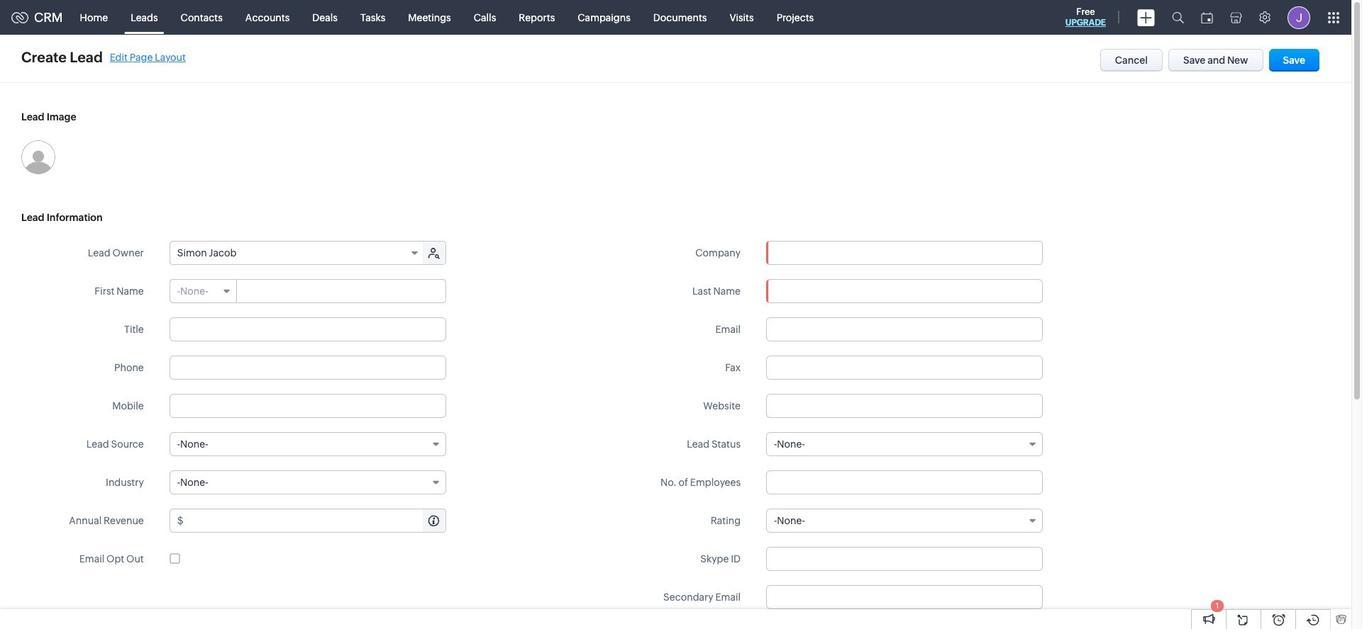Task type: locate. For each thing, give the bounding box(es) containing it.
create menu image
[[1137, 9, 1155, 26]]

logo image
[[11, 12, 28, 23]]

None text field
[[169, 318, 446, 342], [766, 318, 1043, 342], [766, 356, 1043, 380], [169, 394, 446, 419], [766, 471, 1043, 495], [766, 586, 1043, 610], [169, 318, 446, 342], [766, 318, 1043, 342], [766, 356, 1043, 380], [169, 394, 446, 419], [766, 471, 1043, 495], [766, 586, 1043, 610]]

image image
[[21, 140, 55, 175]]

calendar image
[[1201, 12, 1213, 23]]

None text field
[[767, 242, 1042, 265], [766, 280, 1043, 304], [237, 280, 445, 303], [169, 356, 446, 380], [766, 394, 1043, 419], [186, 510, 445, 533], [766, 548, 1043, 572], [767, 242, 1042, 265], [766, 280, 1043, 304], [237, 280, 445, 303], [169, 356, 446, 380], [766, 394, 1043, 419], [186, 510, 445, 533], [766, 548, 1043, 572]]

None field
[[170, 242, 424, 265], [767, 242, 1042, 265], [170, 280, 237, 303], [169, 433, 446, 457], [766, 433, 1043, 457], [169, 471, 446, 495], [766, 509, 1043, 533], [170, 242, 424, 265], [767, 242, 1042, 265], [170, 280, 237, 303], [169, 433, 446, 457], [766, 433, 1043, 457], [169, 471, 446, 495], [766, 509, 1043, 533]]

search image
[[1172, 11, 1184, 23]]

search element
[[1163, 0, 1192, 35]]

profile element
[[1279, 0, 1319, 34]]



Task type: vqa. For each thing, say whether or not it's contained in the screenshot.
General
no



Task type: describe. For each thing, give the bounding box(es) containing it.
profile image
[[1288, 6, 1310, 29]]

create menu element
[[1129, 0, 1163, 34]]



